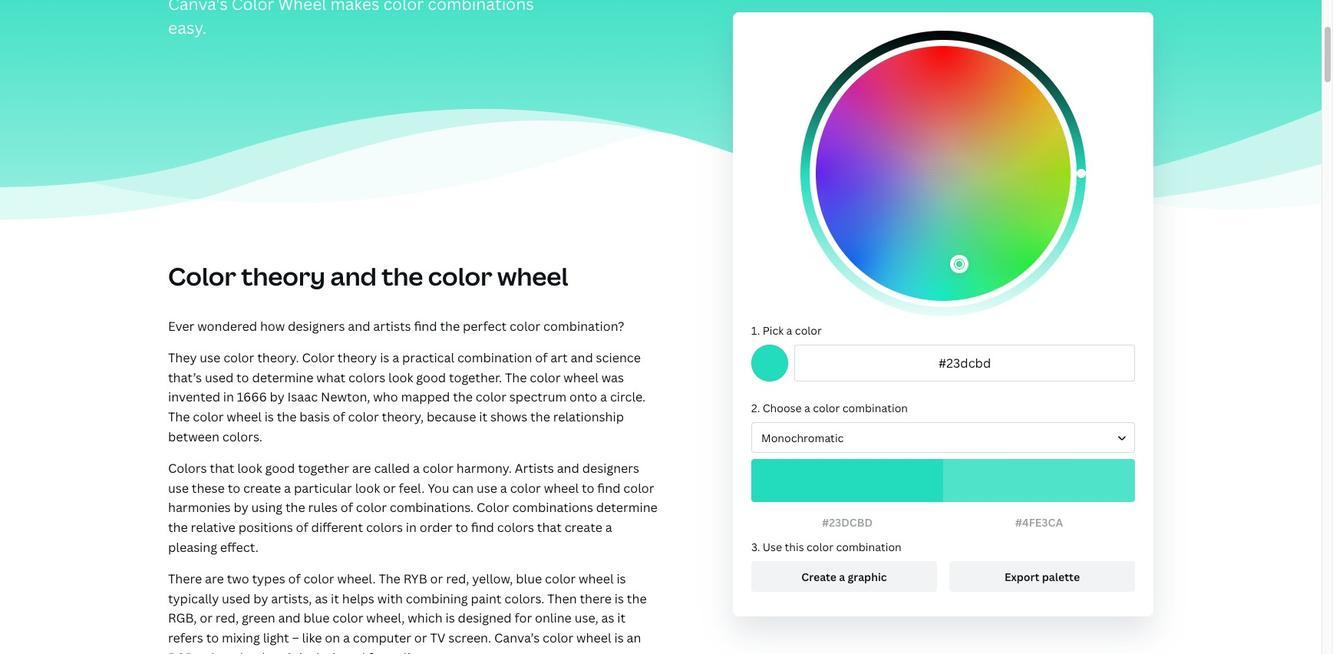 Task type: describe. For each thing, give the bounding box(es) containing it.
tv
[[430, 629, 446, 646]]

order
[[420, 519, 453, 536]]

screen.
[[449, 629, 491, 646]]

designers inside colors that look good together are called a color harmony. artists            and designers use these to create a particular look or feel. you            can use a color wheel to find color harmonies by using the rules            of color combinations. color combinations determine the relative            positions of different colors in order to find colors that create            a pleasing effect.
[[582, 460, 640, 477]]

two
[[227, 570, 249, 587]]

like
[[302, 629, 322, 646]]

onto
[[570, 389, 597, 406]]

together
[[298, 460, 349, 477]]

wheel down 1666
[[227, 408, 262, 425]]

harmonies
[[168, 499, 231, 516]]

newton,
[[321, 389, 370, 406]]

wondered
[[197, 318, 257, 334]]

colors that look good together are called a color harmony. artists            and designers use these to create a particular look or feel. you            can use a color wheel to find color harmonies by using the rules            of color combinations. color combinations determine the relative            positions of different colors in order to find colors that create            a pleasing effect.
[[168, 460, 658, 555]]

colors right different
[[366, 519, 403, 536]]

theory,
[[382, 408, 424, 425]]

that's
[[168, 369, 202, 386]]

colors
[[168, 460, 207, 477]]

and up artists
[[330, 259, 377, 292]]

1666
[[237, 389, 267, 406]]

invented
[[168, 389, 220, 406]]

perfect
[[463, 318, 507, 334]]

science
[[596, 349, 641, 366]]

1. pick a color
[[752, 323, 822, 338]]

yellow,
[[472, 570, 513, 587]]

used inside 'there are two types of color wheel. the ryb or red, yellow, blue            color wheel is typically used by artists, as it helps with            combining paint colors. then there is the rgb, or red, green and            blue color wheel, which is designed for online use, as it refers            to mixing light – like on a computer or tv screen. canva's color            wheel is an rgb color wheel, as it is designed for online use.'
[[222, 590, 251, 607]]

harmony.
[[457, 460, 512, 477]]

look inside they use color theory. color theory is a practical combination of            art and science that's used to determine what colors look good            together. the color wheel was invented in 1666 by isaac newton,            who mapped the color spectrum onto a circle. the color wheel is            the basis of color theory, because it shows the relationship between colors.
[[388, 369, 413, 386]]

refers
[[168, 629, 203, 646]]

light
[[263, 629, 289, 646]]

of inside 'there are two types of color wheel. the ryb or red, yellow, blue            color wheel is typically used by artists, as it helps with            combining paint colors. then there is the rgb, or red, green and            blue color wheel, which is designed for online use, as it refers            to mixing light – like on a computer or tv screen. canva's color            wheel is an rgb color wheel, as it is designed for online use.'
[[288, 570, 301, 587]]

wheel inside colors that look good together are called a color harmony. artists            and designers use these to create a particular look or feel. you            can use a color wheel to find color harmonies by using the rules            of color combinations. color combinations determine the relative            positions of different colors in order to find colors that create            a pleasing effect.
[[544, 480, 579, 497]]

there
[[580, 590, 612, 607]]

color inside colors that look good together are called a color harmony. artists            and designers use these to create a particular look or feel. you            can use a color wheel to find color harmonies by using the rules            of color combinations. color combinations determine the relative            positions of different colors in order to find colors that create            a pleasing effect.
[[477, 499, 509, 516]]

a up there
[[606, 519, 612, 536]]

1 vertical spatial blue
[[304, 610, 330, 627]]

paint
[[471, 590, 502, 607]]

or left tv on the bottom
[[414, 629, 427, 646]]

0 horizontal spatial as
[[272, 649, 285, 654]]

you
[[428, 480, 449, 497]]

they use color theory. color theory is a practical combination of            art and science that's used to determine what colors look good            together. the color wheel was invented in 1666 by isaac newton,            who mapped the color spectrum onto a circle. the color wheel is            the basis of color theory, because it shows the relationship between colors.
[[168, 349, 646, 445]]

a inside 'there are two types of color wheel. the ryb or red, yellow, blue            color wheel is typically used by artists, as it helps with            combining paint colors. then there is the rgb, or red, green and            blue color wheel, which is designed for online use, as it refers            to mixing light – like on a computer or tv screen. canva's color            wheel is an rgb color wheel, as it is designed for online use.'
[[343, 629, 350, 646]]

then
[[548, 590, 577, 607]]

green
[[242, 610, 275, 627]]

monochromatic button
[[752, 422, 1135, 453]]

types
[[252, 570, 285, 587]]

a down ever wondered how designers and artists find the perfect color            combination?
[[392, 349, 399, 366]]

a right choose
[[805, 401, 811, 415]]

computer
[[353, 629, 411, 646]]

0 horizontal spatial look
[[237, 460, 262, 477]]

ever wondered how designers and artists find the perfect color            combination?
[[168, 318, 624, 334]]

0 vertical spatial that
[[210, 460, 234, 477]]

choose
[[763, 401, 802, 415]]

particular
[[294, 480, 352, 497]]

0 horizontal spatial online
[[389, 649, 425, 654]]

0 vertical spatial the
[[505, 369, 527, 386]]

0 horizontal spatial designers
[[288, 318, 345, 334]]

colors. inside 'there are two types of color wheel. the ryb or red, yellow, blue            color wheel is typically used by artists, as it helps with            combining paint colors. then there is the rgb, or red, green and            blue color wheel, which is designed for online use, as it refers            to mixing light – like on a computer or tv screen. canva's color            wheel is an rgb color wheel, as it is designed for online use.'
[[505, 590, 545, 607]]

0 horizontal spatial red,
[[216, 610, 239, 627]]

a right pick at right
[[787, 323, 793, 338]]

there are two types of color wheel. the ryb or red, yellow, blue            color wheel is typically used by artists, as it helps with            combining paint colors. then there is the rgb, or red, green and            blue color wheel, which is designed for online use, as it refers            to mixing light – like on a computer or tv screen. canva's color            wheel is an rgb color wheel, as it is designed for online use.
[[168, 570, 647, 654]]

3.
[[752, 540, 760, 554]]

the up because
[[453, 389, 473, 406]]

1 vertical spatial wheel,
[[231, 649, 269, 654]]

colors. inside they use color theory. color theory is a practical combination of            art and science that's used to determine what colors look good            together. the color wheel was invented in 1666 by isaac newton,            who mapped the color spectrum onto a circle. the color wheel is            the basis of color theory, because it shows the relationship between colors.
[[222, 428, 262, 445]]

on
[[325, 629, 340, 646]]

rgb,
[[168, 610, 197, 627]]

by inside colors that look good together are called a color harmony. artists            and designers use these to create a particular look or feel. you            can use a color wheel to find color harmonies by using the rules            of color combinations. color combinations determine the relative            positions of different colors in order to find colors that create            a pleasing effect.
[[234, 499, 248, 516]]

color inside they use color theory. color theory is a practical combination of            art and science that's used to determine what colors look good            together. the color wheel was invented in 1666 by isaac newton,            who mapped the color spectrum onto a circle. the color wheel is            the basis of color theory, because it shows the relationship between colors.
[[302, 349, 335, 366]]

2.
[[752, 401, 760, 415]]

using
[[251, 499, 283, 516]]

rules
[[308, 499, 338, 516]]

they
[[168, 349, 197, 366]]

the left perfect
[[440, 318, 460, 334]]

it left helps
[[331, 590, 339, 607]]

1.
[[752, 323, 760, 338]]

mapped
[[401, 389, 450, 406]]

to up combinations
[[582, 480, 595, 497]]

are inside colors that look good together are called a color harmony. artists            and designers use these to create a particular look or feel. you            can use a color wheel to find color harmonies by using the rules            of color combinations. color combinations determine the relative            positions of different colors in order to find colors that create            a pleasing effect.
[[352, 460, 371, 477]]

wheel up there
[[579, 570, 614, 587]]

2 horizontal spatial use
[[477, 480, 497, 497]]

combination for 3. use this color combination
[[836, 540, 902, 554]]

combinations.
[[390, 499, 474, 516]]

1 horizontal spatial wheel,
[[366, 610, 405, 627]]

use,
[[575, 610, 598, 627]]

the up pleasing
[[168, 519, 188, 536]]

the left rules
[[286, 499, 305, 516]]

artists
[[515, 460, 554, 477]]

colors down combinations
[[497, 519, 534, 536]]

spectrum
[[510, 389, 567, 406]]

1 vertical spatial designed
[[312, 649, 365, 654]]

to inside 'there are two types of color wheel. the ryb or red, yellow, blue            color wheel is typically used by artists, as it helps with            combining paint colors. then there is the rgb, or red, green and            blue color wheel, which is designed for online use, as it refers            to mixing light – like on a computer or tv screen. canva's color            wheel is an rgb color wheel, as it is designed for online use.'
[[206, 629, 219, 646]]

can
[[452, 480, 474, 497]]

a down harmony.
[[500, 480, 507, 497]]

artists
[[373, 318, 411, 334]]

which
[[408, 610, 443, 627]]

or down typically
[[200, 610, 213, 627]]

wheel up perfect
[[498, 259, 568, 292]]

of down newton,
[[333, 408, 345, 425]]

together.
[[449, 369, 502, 386]]

shows
[[491, 408, 528, 425]]

of up different
[[341, 499, 353, 516]]

combination inside they use color theory. color theory is a practical combination of            art and science that's used to determine what colors look good            together. the color wheel was invented in 1666 by isaac newton,            who mapped the color spectrum onto a circle. the color wheel is            the basis of color theory, because it shows the relationship between colors.
[[458, 349, 532, 366]]

pick
[[763, 323, 784, 338]]

typically
[[168, 590, 219, 607]]

wheel up onto
[[564, 369, 599, 386]]

this
[[785, 540, 804, 554]]

to right "order"
[[456, 519, 468, 536]]

basis
[[300, 408, 330, 425]]

an
[[627, 629, 641, 646]]

and left artists
[[348, 318, 370, 334]]

of left art
[[535, 349, 548, 366]]

it right use,
[[617, 610, 626, 627]]

1 vertical spatial the
[[168, 408, 190, 425]]

ever
[[168, 318, 194, 334]]

the down isaac
[[277, 408, 297, 425]]

positions
[[238, 519, 293, 536]]

because
[[427, 408, 476, 425]]

canva's
[[494, 629, 540, 646]]

combinations
[[512, 499, 593, 516]]

between
[[168, 428, 219, 445]]

artists,
[[271, 590, 312, 607]]

relationship
[[553, 408, 624, 425]]

these
[[192, 480, 225, 497]]

pleasing
[[168, 539, 217, 555]]

good inside they use color theory. color theory is a practical combination of            art and science that's used to determine what colors look good            together. the color wheel was invented in 1666 by isaac newton,            who mapped the color spectrum onto a circle. the color wheel is            the basis of color theory, because it shows the relationship between colors.
[[416, 369, 446, 386]]



Task type: vqa. For each thing, say whether or not it's contained in the screenshot.
third the Apply style image from the right
no



Task type: locate. For each thing, give the bounding box(es) containing it.
who
[[373, 389, 398, 406]]

in left "order"
[[406, 519, 417, 536]]

red, up mixing
[[216, 610, 239, 627]]

1 horizontal spatial find
[[471, 519, 494, 536]]

0 vertical spatial in
[[223, 389, 234, 406]]

wheel.
[[337, 570, 376, 587]]

of up artists,
[[288, 570, 301, 587]]

for
[[515, 610, 532, 627], [368, 649, 386, 654]]

0 horizontal spatial color
[[168, 259, 236, 292]]

determine right combinations
[[596, 499, 658, 516]]

the up ever wondered how designers and artists find the perfect color            combination?
[[382, 259, 423, 292]]

use right they
[[200, 349, 221, 366]]

was
[[602, 369, 624, 386]]

determine down theory.
[[252, 369, 314, 386]]

1 horizontal spatial good
[[416, 369, 446, 386]]

1 horizontal spatial theory
[[338, 349, 377, 366]]

1 horizontal spatial as
[[315, 590, 328, 607]]

in inside colors that look good together are called a color harmony. artists            and designers use these to create a particular look or feel. you            can use a color wheel to find color harmonies by using the rules            of color combinations. color combinations determine the relative            positions of different colors in order to find colors that create            a pleasing effect.
[[406, 519, 417, 536]]

2 horizontal spatial by
[[270, 389, 285, 406]]

color up what
[[302, 349, 335, 366]]

2 vertical spatial as
[[272, 649, 285, 654]]

designers right how
[[288, 318, 345, 334]]

isaac
[[288, 389, 318, 406]]

0 horizontal spatial that
[[210, 460, 234, 477]]

1 horizontal spatial the
[[379, 570, 401, 587]]

or up combining
[[430, 570, 443, 587]]

2 vertical spatial combination
[[836, 540, 902, 554]]

1 vertical spatial red,
[[216, 610, 239, 627]]

or
[[383, 480, 396, 497], [430, 570, 443, 587], [200, 610, 213, 627], [414, 629, 427, 646]]

circle.
[[610, 389, 646, 406]]

0 vertical spatial theory
[[241, 259, 325, 292]]

wheel down use,
[[577, 629, 612, 646]]

in inside they use color theory. color theory is a practical combination of            art and science that's used to determine what colors look good            together. the color wheel was invented in 1666 by isaac newton,            who mapped the color spectrum onto a circle. the color wheel is            the basis of color theory, because it shows the relationship between colors.
[[223, 389, 234, 406]]

as
[[315, 590, 328, 607], [601, 610, 614, 627], [272, 649, 285, 654]]

for down computer
[[368, 649, 386, 654]]

0 vertical spatial wheel,
[[366, 610, 405, 627]]

theory up what
[[338, 349, 377, 366]]

None text field
[[795, 345, 1135, 382]]

0 horizontal spatial good
[[265, 460, 295, 477]]

1 vertical spatial as
[[601, 610, 614, 627]]

0 horizontal spatial colors.
[[222, 428, 262, 445]]

different
[[311, 519, 363, 536]]

1 vertical spatial used
[[222, 590, 251, 607]]

effect.
[[220, 539, 259, 555]]

1 horizontal spatial red,
[[446, 570, 469, 587]]

0 vertical spatial determine
[[252, 369, 314, 386]]

1 horizontal spatial use
[[200, 349, 221, 366]]

by up green
[[254, 590, 268, 607]]

combination up together.
[[458, 349, 532, 366]]

ryb
[[404, 570, 427, 587]]

a right onto
[[600, 389, 607, 406]]

0 vertical spatial colors.
[[222, 428, 262, 445]]

wheel, down mixing
[[231, 649, 269, 654]]

it inside they use color theory. color theory is a practical combination of            art and science that's used to determine what colors look good            together. the color wheel was invented in 1666 by isaac newton,            who mapped the color spectrum onto a circle. the color wheel is            the basis of color theory, because it shows the relationship between colors.
[[479, 408, 488, 425]]

and right art
[[571, 349, 593, 366]]

theory.
[[257, 349, 299, 366]]

and
[[330, 259, 377, 292], [348, 318, 370, 334], [571, 349, 593, 366], [557, 460, 579, 477], [278, 610, 301, 627]]

what
[[317, 369, 346, 386]]

with
[[377, 590, 403, 607]]

create down combinations
[[565, 519, 603, 536]]

designed
[[458, 610, 512, 627], [312, 649, 365, 654]]

and down artists,
[[278, 610, 301, 627]]

0 horizontal spatial use
[[168, 480, 189, 497]]

2 horizontal spatial color
[[477, 499, 509, 516]]

0 horizontal spatial find
[[414, 318, 437, 334]]

1 vertical spatial online
[[389, 649, 425, 654]]

the
[[505, 369, 527, 386], [168, 408, 190, 425], [379, 570, 401, 587]]

feel.
[[399, 480, 425, 497]]

color
[[428, 259, 492, 292], [510, 318, 541, 334], [795, 323, 822, 338], [224, 349, 254, 366], [530, 369, 561, 386], [476, 389, 507, 406], [813, 401, 840, 415], [193, 408, 224, 425], [348, 408, 379, 425], [423, 460, 454, 477], [510, 480, 541, 497], [624, 480, 654, 497], [356, 499, 387, 516], [807, 540, 834, 554], [304, 570, 334, 587], [545, 570, 576, 587], [333, 610, 363, 627], [543, 629, 574, 646], [197, 649, 228, 654]]

combination for 2. choose a color combination
[[843, 401, 908, 415]]

as down light
[[272, 649, 285, 654]]

rgb
[[168, 649, 194, 654]]

color down harmony.
[[477, 499, 509, 516]]

mixing
[[222, 629, 260, 646]]

wheel,
[[366, 610, 405, 627], [231, 649, 269, 654]]

in left 1666
[[223, 389, 234, 406]]

good inside colors that look good together are called a color harmony. artists            and designers use these to create a particular look or feel. you            can use a color wheel to find color harmonies by using the rules            of color combinations. color combinations determine the relative            positions of different colors in order to find colors that create            a pleasing effect.
[[265, 460, 295, 477]]

2 horizontal spatial look
[[388, 369, 413, 386]]

use.
[[428, 649, 452, 654]]

2 vertical spatial by
[[254, 590, 268, 607]]

create
[[243, 480, 281, 497], [565, 519, 603, 536]]

of
[[535, 349, 548, 366], [333, 408, 345, 425], [341, 499, 353, 516], [296, 519, 308, 536], [288, 570, 301, 587]]

0 vertical spatial red,
[[446, 570, 469, 587]]

called
[[374, 460, 410, 477]]

0 horizontal spatial are
[[205, 570, 224, 587]]

0 vertical spatial are
[[352, 460, 371, 477]]

there
[[168, 570, 202, 587]]

the up an
[[627, 590, 647, 607]]

by inside 'there are two types of color wheel. the ryb or red, yellow, blue            color wheel is typically used by artists, as it helps with            combining paint colors. then there is the rgb, or red, green and            blue color wheel, which is designed for online use, as it refers            to mixing light – like on a computer or tv screen. canva's color            wheel is an rgb color wheel, as it is designed for online use.'
[[254, 590, 268, 607]]

used up invented
[[205, 369, 234, 386]]

the down spectrum
[[531, 408, 550, 425]]

combining
[[406, 590, 468, 607]]

1 vertical spatial that
[[537, 519, 562, 536]]

1 horizontal spatial look
[[355, 480, 380, 497]]

to right these
[[228, 480, 240, 497]]

to inside they use color theory. color theory is a practical combination of            art and science that's used to determine what colors look good            together. the color wheel was invented in 1666 by isaac newton,            who mapped the color spectrum onto a circle. the color wheel is            the basis of color theory, because it shows the relationship between colors.
[[237, 369, 249, 386]]

3. use this color combination
[[752, 540, 902, 554]]

use inside they use color theory. color theory is a practical combination of            art and science that's used to determine what colors look good            together. the color wheel was invented in 1666 by isaac newton,            who mapped the color spectrum onto a circle. the color wheel is            the basis of color theory, because it shows the relationship between colors.
[[200, 349, 221, 366]]

look up who at the bottom of page
[[388, 369, 413, 386]]

combination right this
[[836, 540, 902, 554]]

a left "particular"
[[284, 480, 291, 497]]

1 vertical spatial colors.
[[505, 590, 545, 607]]

theory inside they use color theory. color theory is a practical combination of            art and science that's used to determine what colors look good            together. the color wheel was invented in 1666 by isaac newton,            who mapped the color spectrum onto a circle. the color wheel is            the basis of color theory, because it shows the relationship between colors.
[[338, 349, 377, 366]]

used down two
[[222, 590, 251, 607]]

0 horizontal spatial designed
[[312, 649, 365, 654]]

or inside colors that look good together are called a color harmony. artists            and designers use these to create a particular look or feel. you            can use a color wheel to find color harmonies by using the rules            of color combinations. color combinations determine the relative            positions of different colors in order to find colors that create            a pleasing effect.
[[383, 480, 396, 497]]

relative
[[191, 519, 236, 536]]

online down then
[[535, 610, 572, 627]]

1 vertical spatial good
[[265, 460, 295, 477]]

–
[[292, 629, 299, 646]]

red, up combining
[[446, 570, 469, 587]]

it left shows
[[479, 408, 488, 425]]

1 horizontal spatial that
[[537, 519, 562, 536]]

that
[[210, 460, 234, 477], [537, 519, 562, 536]]

find down can
[[471, 519, 494, 536]]

wheel, up computer
[[366, 610, 405, 627]]

to right refers
[[206, 629, 219, 646]]

1 horizontal spatial determine
[[596, 499, 658, 516]]

look up using
[[237, 460, 262, 477]]

2 horizontal spatial find
[[597, 480, 621, 497]]

by
[[270, 389, 285, 406], [234, 499, 248, 516], [254, 590, 268, 607]]

and inside they use color theory. color theory is a practical combination of            art and science that's used to determine what colors look good            together. the color wheel was invented in 1666 by isaac newton,            who mapped the color spectrum onto a circle. the color wheel is            the basis of color theory, because it shows the relationship between colors.
[[571, 349, 593, 366]]

combination?
[[544, 318, 624, 334]]

is
[[380, 349, 389, 366], [265, 408, 274, 425], [617, 570, 626, 587], [615, 590, 624, 607], [446, 610, 455, 627], [614, 629, 624, 646], [299, 649, 309, 654]]

practical
[[402, 349, 455, 366]]

by inside they use color theory. color theory is a practical combination of            art and science that's used to determine what colors look good            together. the color wheel was invented in 1666 by isaac newton,            who mapped the color spectrum onto a circle. the color wheel is            the basis of color theory, because it shows the relationship between colors.
[[270, 389, 285, 406]]

1 horizontal spatial colors.
[[505, 590, 545, 607]]

find down relationship
[[597, 480, 621, 497]]

1 horizontal spatial designed
[[458, 610, 512, 627]]

2 vertical spatial look
[[355, 480, 380, 497]]

colors.
[[222, 428, 262, 445], [505, 590, 545, 607]]

that down combinations
[[537, 519, 562, 536]]

1 vertical spatial for
[[368, 649, 386, 654]]

1 vertical spatial color
[[302, 349, 335, 366]]

1 horizontal spatial by
[[254, 590, 268, 607]]

0 vertical spatial used
[[205, 369, 234, 386]]

determine
[[252, 369, 314, 386], [596, 499, 658, 516]]

1 horizontal spatial color
[[302, 349, 335, 366]]

0 vertical spatial designers
[[288, 318, 345, 334]]

0 vertical spatial by
[[270, 389, 285, 406]]

how
[[260, 318, 285, 334]]

good
[[416, 369, 446, 386], [265, 460, 295, 477]]

to up 1666
[[237, 369, 249, 386]]

monochromatic
[[762, 430, 844, 445]]

blue right yellow,
[[516, 570, 542, 587]]

a right on
[[343, 629, 350, 646]]

helps
[[342, 590, 375, 607]]

0 vertical spatial blue
[[516, 570, 542, 587]]

0 vertical spatial online
[[535, 610, 572, 627]]

determine inside they use color theory. color theory is a practical combination of            art and science that's used to determine what colors look good            together. the color wheel was invented in 1666 by isaac newton,            who mapped the color spectrum onto a circle. the color wheel is            the basis of color theory, because it shows the relationship between colors.
[[252, 369, 314, 386]]

2 vertical spatial the
[[379, 570, 401, 587]]

by right 1666
[[270, 389, 285, 406]]

combination up monochromatic button
[[843, 401, 908, 415]]

1 vertical spatial are
[[205, 570, 224, 587]]

0 vertical spatial create
[[243, 480, 281, 497]]

designers down relationship
[[582, 460, 640, 477]]

0 horizontal spatial blue
[[304, 610, 330, 627]]

the inside 'there are two types of color wheel. the ryb or red, yellow, blue            color wheel is typically used by artists, as it helps with            combining paint colors. then there is the rgb, or red, green and            blue color wheel, which is designed for online use, as it refers            to mixing light – like on a computer or tv screen. canva's color            wheel is an rgb color wheel, as it is designed for online use.'
[[379, 570, 401, 587]]

designed down on
[[312, 649, 365, 654]]

colors up who at the bottom of page
[[349, 369, 386, 386]]

as right artists,
[[315, 590, 328, 607]]

to
[[237, 369, 249, 386], [228, 480, 240, 497], [582, 480, 595, 497], [456, 519, 468, 536], [206, 629, 219, 646]]

theory up how
[[241, 259, 325, 292]]

0 horizontal spatial by
[[234, 499, 248, 516]]

or down called
[[383, 480, 396, 497]]

use
[[763, 540, 782, 554]]

1 vertical spatial create
[[565, 519, 603, 536]]

and inside 'there are two types of color wheel. the ryb or red, yellow, blue            color wheel is typically used by artists, as it helps with            combining paint colors. then there is the rgb, or red, green and            blue color wheel, which is designed for online use, as it refers            to mixing light – like on a computer or tv screen. canva's color            wheel is an rgb color wheel, as it is designed for online use.'
[[278, 610, 301, 627]]

that up these
[[210, 460, 234, 477]]

1 horizontal spatial online
[[535, 610, 572, 627]]

create up using
[[243, 480, 281, 497]]

2 horizontal spatial as
[[601, 610, 614, 627]]

2 horizontal spatial the
[[505, 369, 527, 386]]

it down –
[[288, 649, 296, 654]]

a
[[787, 323, 793, 338], [392, 349, 399, 366], [600, 389, 607, 406], [805, 401, 811, 415], [413, 460, 420, 477], [284, 480, 291, 497], [500, 480, 507, 497], [606, 519, 612, 536], [343, 629, 350, 646]]

art
[[551, 349, 568, 366]]

1 vertical spatial in
[[406, 519, 417, 536]]

0 vertical spatial designed
[[458, 610, 512, 627]]

0 horizontal spatial determine
[[252, 369, 314, 386]]

0 vertical spatial good
[[416, 369, 446, 386]]

the up spectrum
[[505, 369, 527, 386]]

it
[[479, 408, 488, 425], [331, 590, 339, 607], [617, 610, 626, 627], [288, 649, 296, 654]]

1 vertical spatial find
[[597, 480, 621, 497]]

color up ever
[[168, 259, 236, 292]]

of down rules
[[296, 519, 308, 536]]

are left called
[[352, 460, 371, 477]]

colors
[[349, 369, 386, 386], [366, 519, 403, 536], [497, 519, 534, 536]]

theory
[[241, 259, 325, 292], [338, 349, 377, 366]]

look down called
[[355, 480, 380, 497]]

0 horizontal spatial theory
[[241, 259, 325, 292]]

blue up like
[[304, 610, 330, 627]]

0 vertical spatial look
[[388, 369, 413, 386]]

use down harmony.
[[477, 480, 497, 497]]

the up with
[[379, 570, 401, 587]]

the
[[382, 259, 423, 292], [440, 318, 460, 334], [453, 389, 473, 406], [277, 408, 297, 425], [531, 408, 550, 425], [286, 499, 305, 516], [168, 519, 188, 536], [627, 590, 647, 607]]

0 vertical spatial combination
[[458, 349, 532, 366]]

used inside they use color theory. color theory is a practical combination of            art and science that's used to determine what colors look good            together. the color wheel was invented in 1666 by isaac newton,            who mapped the color spectrum onto a circle. the color wheel is            the basis of color theory, because it shows the relationship between colors.
[[205, 369, 234, 386]]

a up feel. in the left bottom of the page
[[413, 460, 420, 477]]

1 vertical spatial determine
[[596, 499, 658, 516]]

good up using
[[265, 460, 295, 477]]

used
[[205, 369, 234, 386], [222, 590, 251, 607]]

0 horizontal spatial create
[[243, 480, 281, 497]]

0 horizontal spatial wheel,
[[231, 649, 269, 654]]

1 vertical spatial theory
[[338, 349, 377, 366]]

1 vertical spatial look
[[237, 460, 262, 477]]

in
[[223, 389, 234, 406], [406, 519, 417, 536]]

find up practical
[[414, 318, 437, 334]]

the inside 'there are two types of color wheel. the ryb or red, yellow, blue            color wheel is typically used by artists, as it helps with            combining paint colors. then there is the rgb, or red, green and            blue color wheel, which is designed for online use, as it refers            to mixing light – like on a computer or tv screen. canva's color            wheel is an rgb color wheel, as it is designed for online use.'
[[627, 590, 647, 607]]

0 vertical spatial color
[[168, 259, 236, 292]]

0 vertical spatial for
[[515, 610, 532, 627]]

2 vertical spatial find
[[471, 519, 494, 536]]

designed down paint
[[458, 610, 512, 627]]

for up "canva's"
[[515, 610, 532, 627]]

colors. down 1666
[[222, 428, 262, 445]]

are left two
[[205, 570, 224, 587]]

and inside colors that look good together are called a color harmony. artists            and designers use these to create a particular look or feel. you            can use a color wheel to find color harmonies by using the rules            of color combinations. color combinations determine the relative            positions of different colors in order to find colors that create            a pleasing effect.
[[557, 460, 579, 477]]

color theory and the color wheel
[[168, 259, 568, 292]]

by left using
[[234, 499, 248, 516]]

combination
[[458, 349, 532, 366], [843, 401, 908, 415], [836, 540, 902, 554]]

1 vertical spatial designers
[[582, 460, 640, 477]]

the up between
[[168, 408, 190, 425]]

2. choose a color combination
[[752, 401, 908, 415]]

determine inside colors that look good together are called a color harmony. artists            and designers use these to create a particular look or feel. you            can use a color wheel to find color harmonies by using the rules            of color combinations. color combinations determine the relative            positions of different colors in order to find colors that create            a pleasing effect.
[[596, 499, 658, 516]]

wheel
[[498, 259, 568, 292], [564, 369, 599, 386], [227, 408, 262, 425], [544, 480, 579, 497], [579, 570, 614, 587], [577, 629, 612, 646]]

colors inside they use color theory. color theory is a practical combination of            art and science that's used to determine what colors look good            together. the color wheel was invented in 1666 by isaac newton,            who mapped the color spectrum onto a circle. the color wheel is            the basis of color theory, because it shows the relationship between colors.
[[349, 369, 386, 386]]

and right artists
[[557, 460, 579, 477]]

1 horizontal spatial create
[[565, 519, 603, 536]]

0 horizontal spatial in
[[223, 389, 234, 406]]

0 horizontal spatial for
[[368, 649, 386, 654]]

1 horizontal spatial are
[[352, 460, 371, 477]]

are inside 'there are two types of color wheel. the ryb or red, yellow, blue            color wheel is typically used by artists, as it helps with            combining paint colors. then there is the rgb, or red, green and            blue color wheel, which is designed for online use, as it refers            to mixing light – like on a computer or tv screen. canva's color            wheel is an rgb color wheel, as it is designed for online use.'
[[205, 570, 224, 587]]

red,
[[446, 570, 469, 587], [216, 610, 239, 627]]

color
[[168, 259, 236, 292], [302, 349, 335, 366], [477, 499, 509, 516]]

use down colors
[[168, 480, 189, 497]]

online down computer
[[389, 649, 425, 654]]

1 horizontal spatial in
[[406, 519, 417, 536]]

2 vertical spatial color
[[477, 499, 509, 516]]

wheel up combinations
[[544, 480, 579, 497]]

1 horizontal spatial blue
[[516, 570, 542, 587]]

1 horizontal spatial for
[[515, 610, 532, 627]]

slider
[[801, 31, 1086, 316]]

0 vertical spatial as
[[315, 590, 328, 607]]

0 vertical spatial find
[[414, 318, 437, 334]]

look
[[388, 369, 413, 386], [237, 460, 262, 477], [355, 480, 380, 497]]



